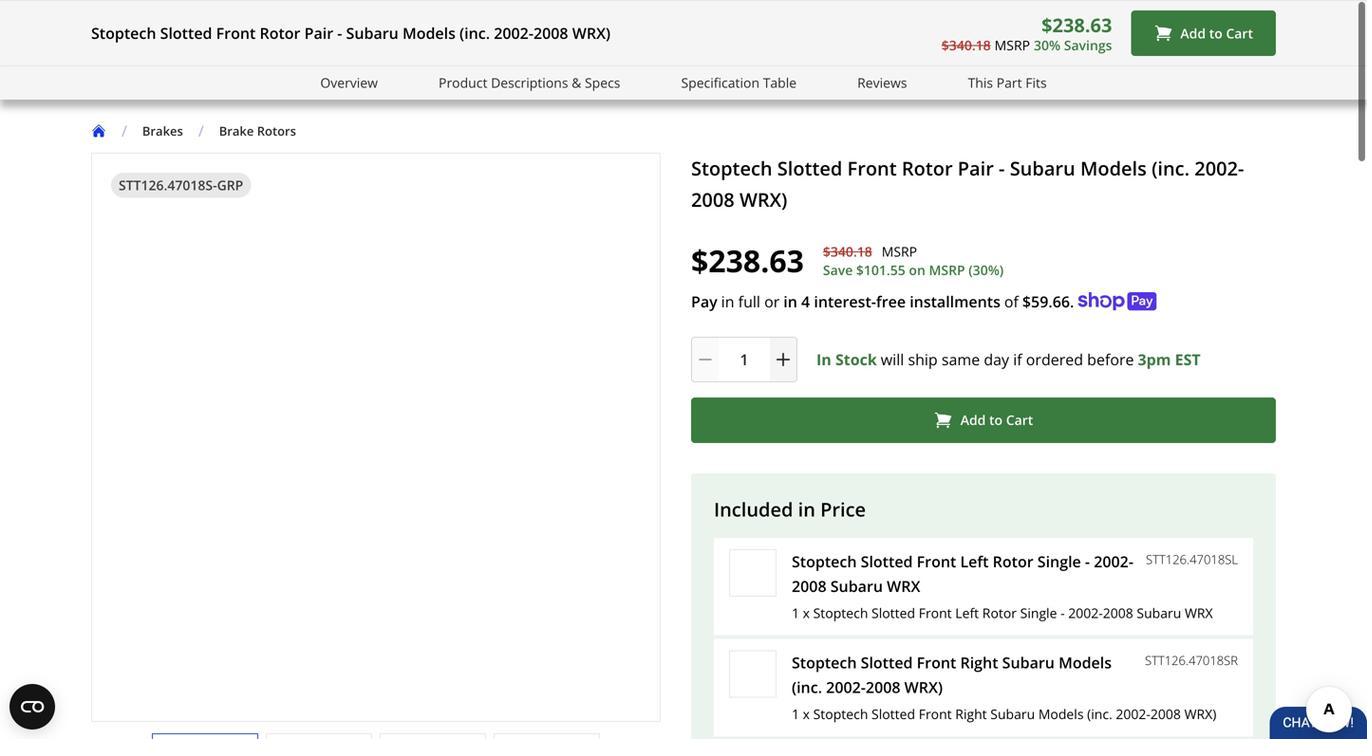 Task type: describe. For each thing, give the bounding box(es) containing it.
2002- for 1 x stoptech slotted front left rotor single - 2002-2008 subaru wrx
[[1068, 604, 1103, 622]]

pair for stoptech slotted front rotor pair - subaru models (inc. 2002-2008 wrx)
[[304, 23, 333, 43]]

ship
[[908, 349, 938, 370]]

1 vertical spatial single
[[1020, 604, 1057, 622]]

pay
[[691, 291, 717, 312]]

brake rotors
[[219, 122, 296, 139]]

home image
[[91, 123, 106, 138]]

0 horizontal spatial add to cart
[[961, 411, 1033, 429]]

2008 for 1 x stoptech slotted front left rotor single - 2002-2008 subaru wrx
[[1103, 604, 1133, 622]]

0 vertical spatial to
[[1209, 24, 1223, 42]]

wrx) for 1 x stoptech slotted front right subaru models (inc. 2002-2008 wrx)
[[1184, 705, 1217, 723]]

2002- for stoptech slotted front rotor pair - subaru models (inc. 2002- 2008 wrx)
[[1195, 155, 1244, 181]]

open widget image
[[9, 685, 55, 730]]

x for stoptech slotted front left rotor single - 2002- 2008 subaru wrx
[[803, 604, 810, 622]]

2008 inside stoptech slotted front right subaru models (inc. 2002-2008 wrx)
[[866, 677, 901, 698]]

(inc. for stoptech slotted front rotor pair - subaru models (inc. 2002-2008 wrx)
[[460, 23, 490, 43]]

in
[[816, 349, 832, 370]]

slotted for stoptech slotted front rotor pair - subaru models (inc. 2002- 2008 wrx)
[[777, 155, 842, 181]]

2002- for stoptech slotted front rotor pair - subaru models (inc. 2002-2008 wrx)
[[494, 23, 534, 43]]

pair for stoptech slotted front rotor pair - subaru models (inc. 2002- 2008 wrx)
[[958, 155, 994, 181]]

front for stoptech slotted front rotor pair - subaru models (inc. 2002- 2008 wrx)
[[847, 155, 897, 181]]

subaru up overview
[[346, 23, 399, 43]]

subaru inside stoptech slotted front right subaru models (inc. 2002-2008 wrx)
[[1002, 653, 1055, 673]]

2002- inside stoptech slotted front right subaru models (inc. 2002-2008 wrx)
[[826, 677, 866, 698]]

1 vertical spatial cart
[[1006, 411, 1033, 429]]

stt126.47018sl stoptech slotted front left - subaru models (inc. 2002-2008 wrx), image
[[730, 550, 776, 596]]

fits
[[1026, 74, 1047, 92]]

subaru inside stoptech slotted front left rotor single - 2002- 2008 subaru wrx
[[830, 576, 883, 596]]

stoptech slotted front right subaru models (inc. 2002-2008 wrx)
[[792, 653, 1112, 698]]

&
[[572, 74, 581, 92]]

slotted for stoptech slotted front left rotor single - 2002- 2008 subaru wrx
[[861, 551, 913, 572]]

pay in full or in 4 interest-free installments of $59.66 .
[[691, 291, 1074, 312]]

overview
[[320, 74, 378, 92]]

$340.18 inside $238.63 $340.18 msrp 30% savings
[[942, 36, 991, 54]]

in for pay
[[721, 291, 734, 312]]

specification
[[681, 74, 760, 92]]

left inside stoptech slotted front left rotor single - 2002- 2008 subaru wrx
[[960, 551, 989, 572]]

of
[[1004, 291, 1019, 312]]

wrx) inside stoptech slotted front right subaru models (inc. 2002-2008 wrx)
[[904, 677, 943, 698]]

price
[[820, 496, 866, 522]]

interest-
[[814, 291, 876, 312]]

this part fits
[[968, 74, 1047, 92]]

savings
[[1064, 36, 1112, 54]]

(inc. for 1 x stoptech slotted front right subaru models (inc. 2002-2008 wrx)
[[1087, 705, 1112, 723]]

front for stoptech slotted front rotor pair - subaru models (inc. 2002-2008 wrx)
[[216, 23, 256, 43]]

brake
[[219, 122, 254, 139]]

1 vertical spatial right
[[955, 705, 987, 723]]

1 for stoptech slotted front left rotor single - 2002- 2008 subaru wrx
[[792, 604, 799, 622]]

4
[[801, 291, 810, 312]]

full
[[738, 291, 760, 312]]

rotor inside stoptech slotted front left rotor single - 2002- 2008 subaru wrx
[[993, 551, 1034, 572]]

rotors
[[257, 122, 296, 139]]

picture of stoptech slotted front right subaru models (inc. 2002-2008 wrx) image
[[730, 652, 776, 697]]

right inside stoptech slotted front right subaru models (inc. 2002-2008 wrx)
[[960, 653, 998, 673]]

subaru up the stt126.47018sr
[[1137, 604, 1181, 622]]

wrx inside stoptech slotted front left rotor single - 2002- 2008 subaru wrx
[[887, 576, 920, 596]]

2002- inside stoptech slotted front left rotor single - 2002- 2008 subaru wrx
[[1094, 551, 1134, 572]]

/ for brakes
[[122, 120, 127, 141]]

0 horizontal spatial to
[[989, 411, 1003, 429]]

in for included
[[798, 496, 815, 522]]

2008 for stoptech slotted front rotor pair - subaru models (inc. 2002- 2008 wrx)
[[691, 186, 735, 212]]

stt126.47018s-
[[119, 176, 217, 194]]

(inc. inside stoptech slotted front right subaru models (inc. 2002-2008 wrx)
[[792, 677, 822, 698]]

brakes
[[142, 122, 183, 139]]

1 vertical spatial add to cart button
[[691, 398, 1276, 443]]

0 vertical spatial add to cart button
[[1131, 10, 1276, 56]]

save
[[823, 261, 853, 279]]

subaru down stoptech slotted front right subaru models (inc. 2002-2008 wrx)
[[991, 705, 1035, 723]]

will
[[881, 349, 904, 370]]



Task type: locate. For each thing, give the bounding box(es) containing it.
0 vertical spatial $238.63
[[1042, 12, 1112, 38]]

models for 1 x stoptech slotted front right subaru models (inc. 2002-2008 wrx)
[[1039, 705, 1084, 723]]

pair down this
[[958, 155, 994, 181]]

0 horizontal spatial msrp
[[882, 242, 917, 260]]

/ for brake rotors
[[198, 120, 204, 141]]

stoptech inside stoptech slotted front left rotor single - 2002- 2008 subaru wrx
[[792, 551, 857, 572]]

2008 inside stoptech slotted front rotor pair - subaru models (inc. 2002- 2008 wrx)
[[691, 186, 735, 212]]

0 horizontal spatial in
[[721, 291, 734, 312]]

stoptech inside stoptech slotted front right subaru models (inc. 2002-2008 wrx)
[[792, 653, 857, 673]]

part
[[997, 74, 1022, 92]]

$340.18 up save
[[823, 242, 872, 260]]

1 x from the top
[[803, 604, 810, 622]]

grp
[[217, 176, 243, 194]]

0 horizontal spatial add
[[961, 411, 986, 429]]

2 horizontal spatial msrp
[[995, 36, 1030, 54]]

ordered
[[1026, 349, 1083, 370]]

0 vertical spatial wrx
[[887, 576, 920, 596]]

or
[[764, 291, 780, 312]]

stoptech slotted front rotor pair - subaru models (inc. 2002-2008 wrx)
[[91, 23, 611, 43]]

1 horizontal spatial msrp
[[929, 261, 965, 279]]

0 horizontal spatial /
[[122, 120, 127, 141]]

models
[[403, 23, 456, 43], [1080, 155, 1147, 181], [1059, 653, 1112, 673], [1039, 705, 1084, 723]]

1 horizontal spatial /
[[198, 120, 204, 141]]

0 vertical spatial pair
[[304, 23, 333, 43]]

increment image
[[774, 350, 793, 369]]

shop pay image
[[1078, 292, 1157, 311]]

msrp inside $238.63 $340.18 msrp 30% savings
[[995, 36, 1030, 54]]

subaru down price on the bottom right of page
[[830, 576, 883, 596]]

product
[[439, 74, 487, 92]]

this part fits link
[[968, 72, 1047, 94]]

1 horizontal spatial to
[[1209, 24, 1223, 42]]

1 vertical spatial add
[[961, 411, 986, 429]]

decrement image
[[696, 350, 715, 369]]

stoptech
[[91, 23, 156, 43], [691, 155, 772, 181], [792, 551, 857, 572], [813, 604, 868, 622], [792, 653, 857, 673], [813, 705, 868, 723]]

stock
[[835, 349, 877, 370]]

slotted inside stoptech slotted front rotor pair - subaru models (inc. 2002- 2008 wrx)
[[777, 155, 842, 181]]

1 / from the left
[[122, 120, 127, 141]]

same
[[942, 349, 980, 370]]

wrx) inside stoptech slotted front rotor pair - subaru models (inc. 2002- 2008 wrx)
[[740, 186, 787, 212]]

slotted
[[160, 23, 212, 43], [777, 155, 842, 181], [861, 551, 913, 572], [872, 604, 915, 622], [861, 653, 913, 673], [872, 705, 915, 723]]

2002- for 1 x stoptech slotted front right subaru models (inc. 2002-2008 wrx)
[[1116, 705, 1151, 723]]

0 vertical spatial left
[[960, 551, 989, 572]]

if
[[1013, 349, 1022, 370]]

slotted inside stoptech slotted front right subaru models (inc. 2002-2008 wrx)
[[861, 653, 913, 673]]

$238.63 $340.18 msrp 30% savings
[[942, 12, 1112, 54]]

1 x stoptech slotted front right subaru models (inc. 2002-2008 wrx)
[[792, 705, 1217, 723]]

specs
[[585, 74, 620, 92]]

x for stoptech slotted front right subaru models (inc. 2002-2008 wrx)
[[803, 705, 810, 723]]

$238.63
[[1042, 12, 1112, 38], [691, 240, 804, 281]]

wrx) for stoptech slotted front rotor pair - subaru models (inc. 2002- 2008 wrx)
[[740, 186, 787, 212]]

(inc.
[[460, 23, 490, 43], [1152, 155, 1190, 181], [792, 677, 822, 698], [1087, 705, 1112, 723]]

single inside stoptech slotted front left rotor single - 2002- 2008 subaru wrx
[[1038, 551, 1081, 572]]

0 horizontal spatial cart
[[1006, 411, 1033, 429]]

reviews
[[857, 74, 907, 92]]

0 vertical spatial right
[[960, 653, 998, 673]]

1 vertical spatial left
[[955, 604, 979, 622]]

slotted inside stoptech slotted front left rotor single - 2002- 2008 subaru wrx
[[861, 551, 913, 572]]

1 horizontal spatial pair
[[958, 155, 994, 181]]

2008
[[534, 23, 568, 43], [691, 186, 735, 212], [792, 576, 827, 596], [1103, 604, 1133, 622], [866, 677, 901, 698], [1151, 705, 1181, 723]]

stoptech slotted front left rotor single - 2002- 2008 subaru wrx
[[792, 551, 1134, 596]]

models for stoptech slotted front rotor pair - subaru models (inc. 2002- 2008 wrx)
[[1080, 155, 1147, 181]]

1 vertical spatial $238.63
[[691, 240, 804, 281]]

x
[[803, 604, 810, 622], [803, 705, 810, 723]]

product descriptions & specs
[[439, 74, 620, 92]]

descriptions
[[491, 74, 568, 92]]

wrx)
[[572, 23, 611, 43], [740, 186, 787, 212], [904, 677, 943, 698], [1184, 705, 1217, 723]]

$238.63 for $238.63
[[691, 240, 804, 281]]

$340.18 up this
[[942, 36, 991, 54]]

add to cart
[[1181, 24, 1253, 42], [961, 411, 1033, 429]]

single down stoptech slotted front left rotor single - 2002- 2008 subaru wrx
[[1020, 604, 1057, 622]]

(inc. for stoptech slotted front rotor pair - subaru models (inc. 2002- 2008 wrx)
[[1152, 155, 1190, 181]]

1 vertical spatial wrx
[[1185, 604, 1213, 622]]

$238.63 for $238.63 $340.18 msrp 30% savings
[[1042, 12, 1112, 38]]

stoptech for stoptech slotted front right subaru models (inc. 2002-2008 wrx)
[[792, 653, 857, 673]]

left
[[960, 551, 989, 572], [955, 604, 979, 622]]

wrx) for stoptech slotted front rotor pair - subaru models (inc. 2002-2008 wrx)
[[572, 23, 611, 43]]

wrx
[[887, 576, 920, 596], [1185, 604, 1213, 622]]

0 vertical spatial single
[[1038, 551, 1081, 572]]

included
[[714, 496, 793, 522]]

1 horizontal spatial cart
[[1226, 24, 1253, 42]]

front for stoptech slotted front left rotor single - 2002- 2008 subaru wrx
[[917, 551, 956, 572]]

in stock will ship same day if ordered before 3pm est
[[816, 349, 1201, 370]]

rotor
[[260, 23, 300, 43], [902, 155, 953, 181], [993, 551, 1034, 572], [982, 604, 1017, 622]]

left up 1 x stoptech slotted front left rotor single - 2002-2008 subaru wrx
[[960, 551, 989, 572]]

2 / from the left
[[198, 120, 204, 141]]

models inside stoptech slotted front rotor pair - subaru models (inc. 2002- 2008 wrx)
[[1080, 155, 1147, 181]]

on
[[909, 261, 926, 279]]

1 vertical spatial to
[[989, 411, 1003, 429]]

specification table link
[[681, 72, 797, 94]]

/ right home icon at the top left of the page
[[122, 120, 127, 141]]

in left price on the bottom right of page
[[798, 496, 815, 522]]

$340.18 msrp save $101.55 on msrp (30%)
[[823, 242, 1004, 279]]

specification table
[[681, 74, 797, 92]]

single
[[1038, 551, 1081, 572], [1020, 604, 1057, 622]]

models for stoptech slotted front rotor pair - subaru models (inc. 2002-2008 wrx)
[[403, 23, 456, 43]]

0 vertical spatial cart
[[1226, 24, 1253, 42]]

product descriptions & specs link
[[439, 72, 620, 94]]

overview link
[[320, 72, 378, 94]]

2002- inside stoptech slotted front rotor pair - subaru models (inc. 2002- 2008 wrx)
[[1195, 155, 1244, 181]]

in
[[721, 291, 734, 312], [784, 291, 797, 312], [798, 496, 815, 522]]

0 horizontal spatial wrx
[[887, 576, 920, 596]]

1 x stoptech slotted front left rotor single - 2002-2008 subaru wrx
[[792, 604, 1213, 622]]

in left full
[[721, 291, 734, 312]]

front inside stoptech slotted front right subaru models (inc. 2002-2008 wrx)
[[917, 653, 956, 673]]

stoptech for stoptech slotted front left rotor single - 2002- 2008 subaru wrx
[[792, 551, 857, 572]]

1 vertical spatial 1
[[792, 705, 799, 723]]

0 vertical spatial x
[[803, 604, 810, 622]]

$101.55
[[856, 261, 906, 279]]

stt126.47018s-grp
[[119, 176, 243, 194]]

0 horizontal spatial $238.63
[[691, 240, 804, 281]]

free
[[876, 291, 906, 312]]

before
[[1087, 349, 1134, 370]]

2008 inside stoptech slotted front left rotor single - 2002- 2008 subaru wrx
[[792, 576, 827, 596]]

- inside stoptech slotted front left rotor single - 2002- 2008 subaru wrx
[[1085, 551, 1090, 572]]

$340.18
[[942, 36, 991, 54], [823, 242, 872, 260]]

included in price
[[714, 496, 866, 522]]

left down stoptech slotted front left rotor single - 2002- 2008 subaru wrx
[[955, 604, 979, 622]]

brakes link
[[142, 122, 198, 139], [142, 122, 183, 139]]

1 for stoptech slotted front right subaru models (inc. 2002-2008 wrx)
[[792, 705, 799, 723]]

$238.63 up fits
[[1042, 12, 1112, 38]]

slotted for stoptech slotted front rotor pair - subaru models (inc. 2002-2008 wrx)
[[160, 23, 212, 43]]

3pm
[[1138, 349, 1171, 370]]

1 vertical spatial $340.18
[[823, 242, 872, 260]]

day
[[984, 349, 1009, 370]]

brake rotors link
[[219, 122, 311, 139], [219, 122, 296, 139]]

None number field
[[691, 337, 798, 382]]

subaru down fits
[[1010, 155, 1075, 181]]

2 1 from the top
[[792, 705, 799, 723]]

pair
[[304, 23, 333, 43], [958, 155, 994, 181]]

to
[[1209, 24, 1223, 42], [989, 411, 1003, 429]]

1 1 from the top
[[792, 604, 799, 622]]

rotor inside stoptech slotted front rotor pair - subaru models (inc. 2002- 2008 wrx)
[[902, 155, 953, 181]]

subaru down 1 x stoptech slotted front left rotor single - 2002-2008 subaru wrx
[[1002, 653, 1055, 673]]

/ left brake at left top
[[198, 120, 204, 141]]

1 horizontal spatial $238.63
[[1042, 12, 1112, 38]]

- inside stoptech slotted front rotor pair - subaru models (inc. 2002- 2008 wrx)
[[999, 155, 1005, 181]]

stt126.47018sl
[[1146, 551, 1238, 568]]

msrp up on
[[882, 242, 917, 260]]

1 vertical spatial pair
[[958, 155, 994, 181]]

right down 1 x stoptech slotted front left rotor single - 2002-2008 subaru wrx
[[960, 653, 998, 673]]

(30%)
[[969, 261, 1004, 279]]

stoptech for stoptech slotted front rotor pair - subaru models (inc. 2002-2008 wrx)
[[91, 23, 156, 43]]

1 horizontal spatial wrx
[[1185, 604, 1213, 622]]

/
[[122, 120, 127, 141], [198, 120, 204, 141]]

.
[[1070, 291, 1074, 312]]

table
[[763, 74, 797, 92]]

30%
[[1034, 36, 1061, 54]]

2008 for stoptech slotted front rotor pair - subaru models (inc. 2002-2008 wrx)
[[534, 23, 568, 43]]

stt126.47018sr
[[1145, 652, 1238, 669]]

1 horizontal spatial add
[[1181, 24, 1206, 42]]

0 vertical spatial $340.18
[[942, 36, 991, 54]]

1 vertical spatial x
[[803, 705, 810, 723]]

front
[[216, 23, 256, 43], [847, 155, 897, 181], [917, 551, 956, 572], [919, 604, 952, 622], [917, 653, 956, 673], [919, 705, 952, 723]]

2008 for 1 x stoptech slotted front right subaru models (inc. 2002-2008 wrx)
[[1151, 705, 1181, 723]]

0 horizontal spatial $340.18
[[823, 242, 872, 260]]

pair inside stoptech slotted front rotor pair - subaru models (inc. 2002- 2008 wrx)
[[958, 155, 994, 181]]

msrp
[[995, 36, 1030, 54], [882, 242, 917, 260], [929, 261, 965, 279]]

front for stoptech slotted front right subaru models (inc. 2002-2008 wrx)
[[917, 653, 956, 673]]

est
[[1175, 349, 1201, 370]]

stoptech for stoptech slotted front rotor pair - subaru models (inc. 2002- 2008 wrx)
[[691, 155, 772, 181]]

1 horizontal spatial add to cart
[[1181, 24, 1253, 42]]

$238.63 up full
[[691, 240, 804, 281]]

front inside stoptech slotted front left rotor single - 2002- 2008 subaru wrx
[[917, 551, 956, 572]]

single up 1 x stoptech slotted front left rotor single - 2002-2008 subaru wrx
[[1038, 551, 1081, 572]]

subaru
[[346, 23, 399, 43], [1010, 155, 1075, 181], [830, 576, 883, 596], [1137, 604, 1181, 622], [1002, 653, 1055, 673], [991, 705, 1035, 723]]

add
[[1181, 24, 1206, 42], [961, 411, 986, 429]]

2 x from the top
[[803, 705, 810, 723]]

1 vertical spatial add to cart
[[961, 411, 1033, 429]]

right down stoptech slotted front right subaru models (inc. 2002-2008 wrx)
[[955, 705, 987, 723]]

0 horizontal spatial pair
[[304, 23, 333, 43]]

slotted for stoptech slotted front right subaru models (inc. 2002-2008 wrx)
[[861, 653, 913, 673]]

msrp right on
[[929, 261, 965, 279]]

msrp left "30%"
[[995, 36, 1030, 54]]

models inside stoptech slotted front right subaru models (inc. 2002-2008 wrx)
[[1059, 653, 1112, 673]]

right
[[960, 653, 998, 673], [955, 705, 987, 723]]

in left 4
[[784, 291, 797, 312]]

0 vertical spatial add to cart
[[1181, 24, 1253, 42]]

0 vertical spatial add
[[1181, 24, 1206, 42]]

installments
[[910, 291, 1001, 312]]

front inside stoptech slotted front rotor pair - subaru models (inc. 2002- 2008 wrx)
[[847, 155, 897, 181]]

pair up overview
[[304, 23, 333, 43]]

0 vertical spatial 1
[[792, 604, 799, 622]]

1
[[792, 604, 799, 622], [792, 705, 799, 723]]

reviews link
[[857, 72, 907, 94]]

-
[[337, 23, 342, 43], [999, 155, 1005, 181], [1085, 551, 1090, 572], [1061, 604, 1065, 622]]

subaru inside stoptech slotted front rotor pair - subaru models (inc. 2002- 2008 wrx)
[[1010, 155, 1075, 181]]

add to cart button
[[1131, 10, 1276, 56], [691, 398, 1276, 443]]

this
[[968, 74, 993, 92]]

$59.66
[[1022, 291, 1070, 312]]

cart
[[1226, 24, 1253, 42], [1006, 411, 1033, 429]]

$340.18 inside $340.18 msrp save $101.55 on msrp (30%)
[[823, 242, 872, 260]]

2002-
[[494, 23, 534, 43], [1195, 155, 1244, 181], [1094, 551, 1134, 572], [1068, 604, 1103, 622], [826, 677, 866, 698], [1116, 705, 1151, 723]]

stoptech slotted front rotor pair - subaru models (inc. 2002- 2008 wrx)
[[691, 155, 1244, 212]]

stoptech inside stoptech slotted front rotor pair - subaru models (inc. 2002- 2008 wrx)
[[691, 155, 772, 181]]

2 horizontal spatial in
[[798, 496, 815, 522]]

1 horizontal spatial in
[[784, 291, 797, 312]]

(inc. inside stoptech slotted front rotor pair - subaru models (inc. 2002- 2008 wrx)
[[1152, 155, 1190, 181]]

$238.63 inside $238.63 $340.18 msrp 30% savings
[[1042, 12, 1112, 38]]

1 horizontal spatial $340.18
[[942, 36, 991, 54]]



Task type: vqa. For each thing, say whether or not it's contained in the screenshot.
Stoptech Slotted Front Left Rotor Single - 2002- 2008 Subaru WRX's 'Slotted'
yes



